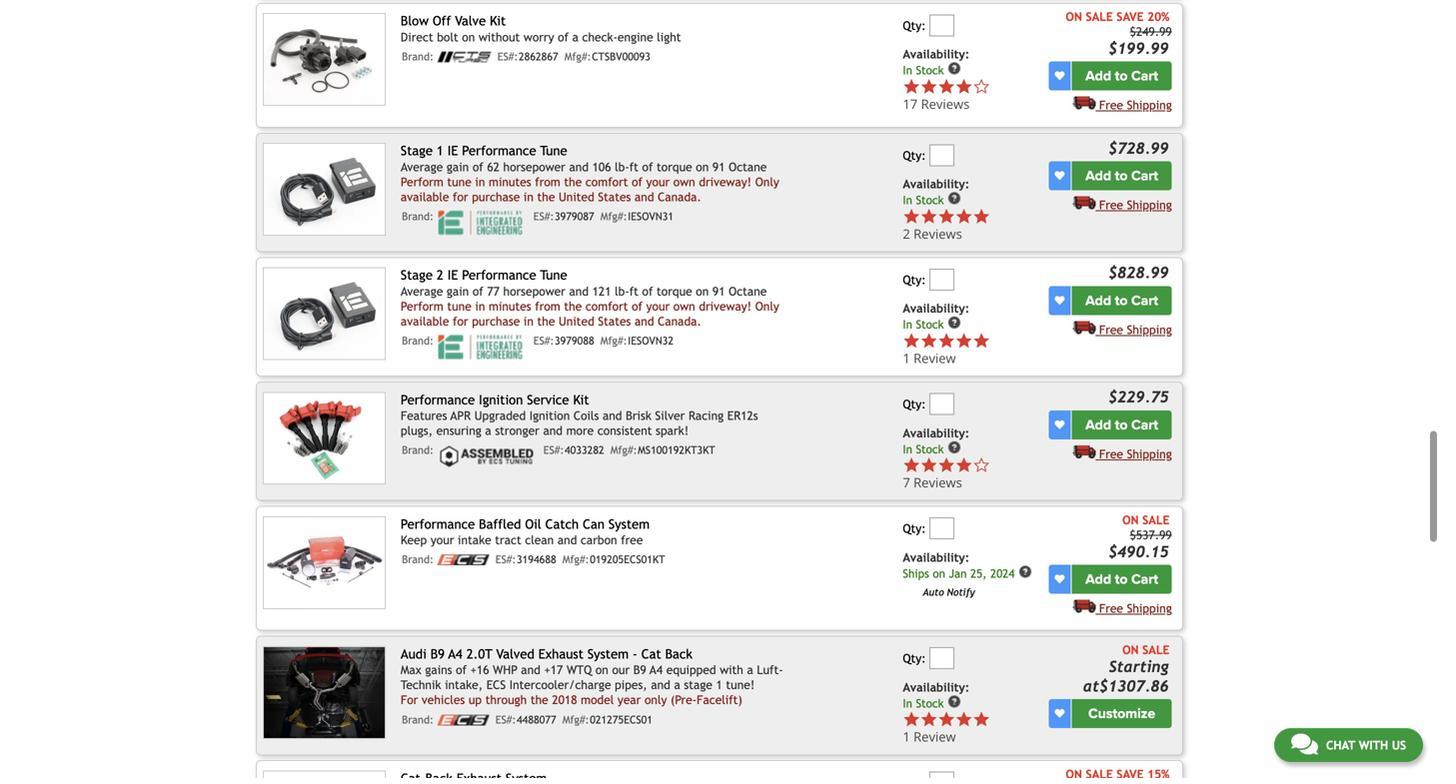Task type: describe. For each thing, give the bounding box(es) containing it.
and left "more"
[[543, 424, 563, 438]]

technik
[[401, 678, 441, 692]]

silver
[[655, 409, 685, 423]]

blow off valve kit link
[[401, 13, 506, 29]]

$1307.86
[[1099, 677, 1169, 695]]

2.0t
[[466, 646, 492, 662]]

audi
[[401, 646, 427, 662]]

2862867
[[519, 50, 558, 63]]

free shipping for $728.99
[[1099, 198, 1172, 212]]

starting
[[1109, 658, 1169, 676]]

3979088
[[555, 335, 594, 347]]

es#3979088 - iesovn32 - stage 2 ie performance tune	 - average gain of 77 horsepower and 121 lb-ft of torque on 91 octane - integrated engineering - audi image
[[263, 268, 386, 360]]

on sale $537.99 $490.15
[[1108, 513, 1172, 561]]

$537.99
[[1130, 528, 1172, 542]]

available for 1
[[401, 314, 449, 328]]

ecs - corporate logo image for b9
[[437, 715, 489, 726]]

mfg#: down consistent
[[611, 444, 637, 457]]

facelift)
[[697, 693, 742, 707]]

gain for 2
[[447, 160, 469, 174]]

1 7 reviews link from the top
[[903, 457, 1045, 492]]

tune for 2 reviews
[[540, 143, 567, 159]]

spark!
[[656, 424, 689, 438]]

tune!
[[726, 678, 755, 692]]

and left 121
[[569, 284, 589, 298]]

+16
[[470, 663, 489, 677]]

notify
[[947, 587, 975, 598]]

minutes for 1 review
[[489, 299, 531, 313]]

coils
[[574, 409, 599, 423]]

of inside blow off valve kit direct bolt on without worry of a check-engine light
[[558, 30, 569, 44]]

system inside performance baffled oil catch can system keep your intake tract clean and carbon free
[[609, 517, 650, 532]]

through
[[485, 693, 527, 707]]

tract
[[495, 533, 521, 547]]

off
[[433, 13, 451, 29]]

7
[[903, 474, 910, 492]]

1 17 reviews link from the top
[[903, 78, 1045, 113]]

es#: left 4033282
[[543, 444, 564, 457]]

minutes for 2 reviews
[[489, 175, 531, 189]]

performance baffled oil catch can system keep your intake tract clean and carbon free
[[401, 517, 650, 547]]

for for 2 reviews
[[453, 190, 468, 204]]

stronger
[[495, 424, 539, 438]]

0 horizontal spatial ignition
[[479, 392, 523, 408]]

upgraded
[[474, 409, 526, 423]]

save
[[1117, 10, 1144, 24]]

2024
[[990, 567, 1015, 581]]

es#: for stage 1 ie performance tune
[[533, 210, 554, 223]]

es#: 2862867 mfg#: ctsbv00093
[[497, 50, 651, 63]]

on inside stage 2 ie performance tune average gain of 77 horsepower and 121 lb-ft of torque on 91 octane perform tune in minutes from the comfort of your own driveway! only available for purchase in the united states and canada.
[[696, 284, 709, 298]]

$249.99
[[1130, 25, 1172, 39]]

$728.99
[[1108, 140, 1169, 157]]

shipping for $828.99
[[1127, 323, 1172, 337]]

(pre-
[[671, 693, 697, 707]]

5 add to cart button from the top
[[1072, 565, 1172, 594]]

a up the (pre-
[[674, 678, 680, 692]]

equipped
[[666, 663, 716, 677]]

2018
[[552, 693, 577, 707]]

1 vertical spatial b9
[[633, 663, 646, 677]]

ensuring
[[436, 424, 481, 438]]

ships
[[903, 567, 929, 581]]

and left 106 at the top
[[569, 160, 589, 174]]

5 qty: from the top
[[903, 522, 926, 536]]

mfg#: for audi b9 a4 2.0t valved exhaust system - cat back
[[563, 714, 589, 726]]

question sign image for $490.15
[[1018, 565, 1032, 579]]

2 7 reviews link from the top
[[903, 474, 990, 492]]

1 1 review link from the top
[[903, 332, 1045, 367]]

stage 1 ie performance tune average gain of 62 horsepower and 106 lb-ft of torque on 91 octane perform tune in minutes from the comfort of your own driveway! only available for purchase in the united states and canada.
[[401, 143, 779, 204]]

horsepower for 1 review
[[503, 284, 565, 298]]

vehicles
[[422, 693, 465, 707]]

of right 121
[[642, 284, 653, 298]]

of up iesovn31
[[632, 175, 643, 189]]

gain for 1
[[447, 284, 469, 298]]

driveway! for 1
[[699, 299, 752, 313]]

integrated engineering - corporate logo image for 1 review
[[437, 335, 527, 360]]

5 to from the top
[[1115, 571, 1128, 588]]

free shipping image for $229.75
[[1073, 445, 1096, 459]]

intercooler/charge
[[509, 678, 611, 692]]

kit for valve
[[490, 13, 506, 29]]

1 cart from the top
[[1131, 68, 1158, 85]]

us
[[1392, 739, 1406, 753]]

whp
[[493, 663, 517, 677]]

1 qty: from the top
[[903, 18, 926, 32]]

intake
[[458, 533, 491, 547]]

octane for 2 reviews
[[729, 160, 767, 174]]

blow
[[401, 13, 429, 29]]

our
[[612, 663, 630, 677]]

own for 1 review
[[673, 299, 695, 313]]

brand: for blow off valve kit
[[402, 50, 434, 63]]

canada. for 1
[[658, 314, 701, 328]]

valve
[[455, 13, 486, 29]]

5 free from the top
[[1099, 602, 1123, 616]]

5 add from the top
[[1085, 571, 1111, 588]]

carbon
[[581, 533, 617, 547]]

qty: for on sale
[[903, 652, 926, 666]]

1 to from the top
[[1115, 68, 1128, 85]]

stage 2 ie performance tune link
[[401, 268, 567, 283]]

features
[[401, 409, 447, 423]]

17
[[903, 95, 918, 113]]

availability: for $728.99
[[903, 177, 970, 191]]

ie for 2 reviews
[[447, 143, 458, 159]]

es#: for performance baffled oil catch can system
[[495, 554, 516, 566]]

customize link
[[1072, 699, 1172, 728]]

4 1 review link from the top
[[903, 728, 990, 746]]

1 review for on sale
[[903, 728, 956, 746]]

max
[[401, 663, 421, 677]]

2 2 reviews link from the top
[[903, 225, 990, 243]]

77
[[487, 284, 500, 298]]

es#2862867 - ctsbv00093 - blow off valve kit - direct bolt on without worry of a check-engine light - cts - audi volkswagen image
[[263, 13, 386, 106]]

states for 2 reviews
[[598, 190, 631, 204]]

tune for 1 review
[[447, 299, 471, 313]]

reviews for 17 reviews
[[921, 95, 970, 113]]

from for 2
[[535, 175, 560, 189]]

at
[[1083, 677, 1099, 695]]

stage 2 ie performance tune average gain of 77 horsepower and 121 lb-ft of torque on 91 octane perform tune in minutes from the comfort of your own driveway! only available for purchase in the united states and canada.
[[401, 268, 779, 328]]

tune for 2 reviews
[[447, 175, 471, 189]]

on sale
[[1122, 643, 1170, 657]]

1 in from the top
[[903, 64, 912, 77]]

system inside audi b9 a4 2.0t valved exhaust system - cat back max gains of +16 whp and +17 wtq on our b9 a4 equipped with a luft- technik intake, ecs intercooler/charge pipes, and a stage 1 tune! for vehicles up through the 2018 model year only (pre-facelift)
[[587, 646, 629, 662]]

mfg#: for stage 2 ie performance tune
[[601, 335, 627, 347]]

gains
[[425, 663, 452, 677]]

stage 1 ie performance tune link
[[401, 143, 567, 159]]

wtq
[[567, 663, 592, 677]]

es#: for blow off valve kit
[[497, 50, 518, 63]]

in for on sale
[[903, 697, 912, 711]]

on for $199.99
[[1066, 10, 1082, 24]]

$490.15
[[1108, 543, 1169, 561]]

2 add to wish list image from the top
[[1055, 709, 1065, 719]]

can
[[583, 517, 605, 532]]

in for $229.75
[[903, 443, 912, 456]]

4488077
[[517, 714, 556, 726]]

add to cart button for $828.99
[[1072, 286, 1172, 315]]

for for 1 review
[[453, 314, 468, 328]]

blow off valve kit direct bolt on without worry of a check-engine light
[[401, 13, 681, 44]]

sale for $199.99
[[1086, 10, 1113, 24]]

1 add to cart button from the top
[[1072, 62, 1172, 91]]

availability: for $828.99
[[903, 302, 970, 316]]

17 reviews
[[903, 95, 970, 113]]

performance inside performance ignition service kit features apr upgraded ignition coils and brisk silver racing er12s plugs, ensuring a stronger and more consistent spark!
[[401, 392, 475, 408]]

performance inside performance baffled oil catch can system keep your intake tract clean and carbon free
[[401, 517, 475, 532]]

bolt
[[437, 30, 458, 44]]

add to wish list image for fifth add to cart 'button' from the top
[[1055, 575, 1065, 585]]

service
[[527, 392, 569, 408]]

91 for 2 reviews
[[712, 160, 725, 174]]

with inside chat with us 'link'
[[1359, 739, 1388, 753]]

$199.99
[[1108, 40, 1169, 58]]

integrated engineering - corporate logo image for 2 reviews
[[437, 210, 527, 235]]

stage for 2 reviews
[[401, 143, 433, 159]]

available for 2
[[401, 190, 449, 204]]

add to wish list image for add to cart 'button' corresponding to $828.99
[[1055, 296, 1065, 306]]

for
[[401, 693, 418, 707]]

$828.99
[[1108, 264, 1169, 282]]

1 add to wish list image from the top
[[1055, 420, 1065, 430]]

es#: 4033282 mfg#: ms100192kt3kt
[[543, 444, 715, 457]]

es#: for stage 2 ie performance tune
[[533, 335, 554, 347]]

es#: 3979087 mfg#: iesovn31
[[533, 210, 674, 223]]

catch
[[545, 517, 579, 532]]

1 stock from the top
[[916, 64, 944, 77]]

comments image
[[1291, 733, 1318, 757]]

add to cart button for $229.75
[[1072, 411, 1172, 440]]

add for $728.99
[[1085, 168, 1111, 185]]

62
[[487, 160, 500, 174]]

auto notify
[[923, 587, 975, 598]]

and up iesovn32
[[635, 314, 654, 328]]

on inside availability: ships on jan 25, 2024
[[933, 567, 945, 581]]

es#: 3979088 mfg#: iesovn32
[[533, 335, 674, 347]]

united for 1 review
[[559, 314, 594, 328]]

5 shipping from the top
[[1127, 602, 1172, 616]]

0 horizontal spatial b9
[[430, 646, 445, 662]]

only
[[645, 693, 667, 707]]

2 free shipping image from the top
[[1073, 320, 1096, 334]]

availability: for $229.75
[[903, 426, 970, 440]]

a inside blow off valve kit direct bolt on without worry of a check-engine light
[[572, 30, 579, 44]]

jan
[[949, 567, 967, 581]]

availability: in stock for on sale
[[903, 680, 970, 711]]

stage for 1 review
[[401, 268, 433, 283]]

stage
[[684, 678, 712, 692]]

5 free shipping from the top
[[1099, 602, 1172, 616]]

106
[[592, 160, 611, 174]]

es#3194688 - 019205ecs01kt -  performance baffled oil catch can system - keep your intake tract clean and carbon free - ecs - audi image
[[263, 517, 386, 609]]

ctsbv00093
[[592, 50, 651, 63]]

free shipping for $828.99
[[1099, 323, 1172, 337]]

in for $828.99
[[903, 318, 912, 332]]

luft-
[[757, 663, 783, 677]]

pipes,
[[615, 678, 647, 692]]

3 1 review link from the top
[[903, 711, 1045, 746]]

of up iesovn32
[[632, 299, 643, 313]]

mfg#: for blow off valve kit
[[565, 50, 591, 63]]

free shipping for $229.75
[[1099, 447, 1172, 461]]

purchase for 2
[[472, 190, 520, 204]]

add to wish list image for add to cart 'button' associated with $728.99
[[1055, 171, 1065, 181]]

performance inside stage 2 ie performance tune average gain of 77 horsepower and 121 lb-ft of torque on 91 octane perform tune in minutes from the comfort of your own driveway! only available for purchase in the united states and canada.
[[462, 268, 536, 283]]

year
[[618, 693, 641, 707]]

engine
[[618, 30, 653, 44]]

-
[[633, 646, 637, 662]]

cart for $828.99
[[1131, 292, 1158, 309]]

purchase for 1
[[472, 314, 520, 328]]

1 2 reviews link from the top
[[903, 208, 1045, 243]]

2 reviews
[[903, 225, 962, 243]]

4033282
[[565, 444, 604, 457]]

performance ignition service kit features apr upgraded ignition coils and brisk silver racing er12s plugs, ensuring a stronger and more consistent spark!
[[401, 392, 758, 438]]

2 17 reviews link from the top
[[903, 95, 990, 113]]



Task type: vqa. For each thing, say whether or not it's contained in the screenshot.
1st Availability: In Stock from the bottom of the page
yes



Task type: locate. For each thing, give the bounding box(es) containing it.
add to wish list image
[[1055, 420, 1065, 430], [1055, 709, 1065, 719]]

2 add to wish list image from the top
[[1055, 171, 1065, 181]]

add to cart button down $490.15
[[1072, 565, 1172, 594]]

1 vertical spatial 2
[[437, 268, 443, 283]]

sale up $537.99
[[1142, 513, 1170, 527]]

1 canada. from the top
[[658, 190, 701, 204]]

states inside stage 2 ie performance tune average gain of 77 horsepower and 121 lb-ft of torque on 91 octane perform tune in minutes from the comfort of your own driveway! only available for purchase in the united states and canada.
[[598, 314, 631, 328]]

0 horizontal spatial 2
[[437, 268, 443, 283]]

system up our
[[587, 646, 629, 662]]

0 vertical spatial ignition
[[479, 392, 523, 408]]

kit inside blow off valve kit direct bolt on without worry of a check-engine light
[[490, 13, 506, 29]]

0 vertical spatial united
[[559, 190, 594, 204]]

ecs
[[486, 678, 506, 692]]

1 free from the top
[[1099, 98, 1123, 112]]

0 vertical spatial horsepower
[[503, 160, 565, 174]]

1 vertical spatial only
[[755, 299, 779, 313]]

1 average from the top
[[401, 160, 443, 174]]

perform down stage 1 ie performance tune 'link'
[[401, 175, 443, 189]]

comfort inside stage 2 ie performance tune average gain of 77 horsepower and 121 lb-ft of torque on 91 octane perform tune in minutes from the comfort of your own driveway! only available for purchase in the united states and canada.
[[585, 299, 628, 313]]

1 for from the top
[[453, 190, 468, 204]]

performance up 62
[[462, 143, 536, 159]]

1 question sign image from the top
[[948, 192, 962, 206]]

available
[[401, 190, 449, 204], [401, 314, 449, 328]]

None text field
[[930, 144, 955, 166], [930, 518, 955, 540], [930, 648, 955, 670], [930, 772, 955, 778], [930, 144, 955, 166], [930, 518, 955, 540], [930, 648, 955, 670], [930, 772, 955, 778]]

exhaust
[[538, 646, 584, 662]]

ft for 2
[[629, 160, 639, 174]]

only inside stage 1 ie performance tune average gain of 62 horsepower and 106 lb-ft of torque on 91 octane perform tune in minutes from the comfort of your own driveway! only available for purchase in the united states and canada.
[[755, 175, 779, 189]]

empty star image
[[973, 78, 990, 95], [973, 457, 990, 474]]

ie inside stage 2 ie performance tune average gain of 77 horsepower and 121 lb-ft of torque on 91 octane perform tune in minutes from the comfort of your own driveway! only available for purchase in the united states and canada.
[[447, 268, 458, 283]]

0 vertical spatial tune
[[540, 143, 567, 159]]

4 availability: from the top
[[903, 426, 970, 440]]

perform for 2 reviews
[[401, 175, 443, 189]]

lb- inside stage 1 ie performance tune average gain of 62 horsepower and 106 lb-ft of torque on 91 octane perform tune in minutes from the comfort of your own driveway! only available for purchase in the united states and canada.
[[615, 160, 629, 174]]

performance up 77 in the left top of the page
[[462, 268, 536, 283]]

1 from from the top
[[535, 175, 560, 189]]

free shipping image for $728.99
[[1073, 196, 1096, 210]]

and up iesovn31
[[635, 190, 654, 204]]

for inside stage 2 ie performance tune average gain of 77 horsepower and 121 lb-ft of torque on 91 octane perform tune in minutes from the comfort of your own driveway! only available for purchase in the united states and canada.
[[453, 314, 468, 328]]

sale for $490.15
[[1142, 513, 1170, 527]]

integrated engineering - corporate logo image
[[437, 210, 527, 235], [437, 335, 527, 360]]

4 brand: from the top
[[402, 444, 434, 457]]

b9
[[430, 646, 445, 662], [633, 663, 646, 677]]

1 free shipping image from the top
[[1073, 196, 1096, 210]]

6 qty: from the top
[[903, 652, 926, 666]]

25,
[[970, 567, 987, 581]]

mfg#:
[[565, 50, 591, 63], [601, 210, 627, 223], [601, 335, 627, 347], [611, 444, 637, 457], [563, 554, 589, 566], [563, 714, 589, 726]]

0 vertical spatial comfort
[[585, 175, 628, 189]]

question sign image
[[948, 192, 962, 206], [948, 316, 962, 330], [948, 441, 962, 455], [948, 695, 962, 709]]

integrated engineering - corporate logo image up stage 2 ie performance tune link
[[437, 210, 527, 235]]

1 vertical spatial lb-
[[615, 284, 629, 298]]

91 for 1 review
[[712, 284, 725, 298]]

free shipping down $229.75
[[1099, 447, 1172, 461]]

iesovn31
[[628, 210, 674, 223]]

in for $728.99
[[903, 194, 912, 207]]

0 horizontal spatial kit
[[490, 13, 506, 29]]

stock for on sale
[[916, 697, 944, 711]]

sale
[[1086, 10, 1113, 24], [1142, 513, 1170, 527], [1142, 643, 1170, 657]]

add to cart button for $728.99
[[1072, 162, 1172, 191]]

to down $199.99
[[1115, 68, 1128, 85]]

0 vertical spatial stage
[[401, 143, 433, 159]]

3979087
[[555, 210, 594, 223]]

5 add to cart from the top
[[1085, 571, 1158, 588]]

3 cart from the top
[[1131, 292, 1158, 309]]

average down stage 1 ie performance tune 'link'
[[401, 160, 443, 174]]

1 ie from the top
[[447, 143, 458, 159]]

average inside stage 1 ie performance tune average gain of 62 horsepower and 106 lb-ft of torque on 91 octane perform tune in minutes from the comfort of your own driveway! only available for purchase in the united states and canada.
[[401, 160, 443, 174]]

3 availability: in stock from the top
[[903, 302, 970, 332]]

0 vertical spatial for
[[453, 190, 468, 204]]

availability:
[[903, 47, 970, 61], [903, 177, 970, 191], [903, 302, 970, 316], [903, 426, 970, 440], [903, 551, 970, 565], [903, 680, 970, 694]]

with up the 'tune!'
[[720, 663, 743, 677]]

to down $490.15
[[1115, 571, 1128, 588]]

horsepower
[[503, 160, 565, 174], [503, 284, 565, 298]]

2 purchase from the top
[[472, 314, 520, 328]]

up
[[469, 693, 482, 707]]

3 add to wish list image from the top
[[1055, 296, 1065, 306]]

0 vertical spatial ie
[[447, 143, 458, 159]]

1 vertical spatial stage
[[401, 268, 433, 283]]

gain down stage 2 ie performance tune link
[[447, 284, 469, 298]]

mfg#: left iesovn31
[[601, 210, 627, 223]]

add to cart for $728.99
[[1085, 168, 1158, 185]]

4 qty: from the top
[[903, 397, 926, 411]]

1 vertical spatial minutes
[[489, 299, 531, 313]]

qty: for $229.75
[[903, 397, 926, 411]]

2 own from the top
[[673, 299, 695, 313]]

availability: up 2 reviews
[[903, 177, 970, 191]]

a inside performance ignition service kit features apr upgraded ignition coils and brisk silver racing er12s plugs, ensuring a stronger and more consistent spark!
[[485, 424, 491, 438]]

add to cart button down $199.99
[[1072, 62, 1172, 91]]

brand: down the direct in the top left of the page
[[402, 50, 434, 63]]

direct
[[401, 30, 433, 44]]

free shipping image for $199.99
[[1073, 96, 1096, 110]]

add to cart button down $728.99
[[1072, 162, 1172, 191]]

your up iesovn32
[[646, 299, 670, 313]]

chat with us link
[[1274, 729, 1423, 763]]

mfg#: for stage 1 ie performance tune
[[601, 210, 627, 223]]

from up 3979088
[[535, 299, 560, 313]]

your inside stage 1 ie performance tune average gain of 62 horsepower and 106 lb-ft of torque on 91 octane perform tune in minutes from the comfort of your own driveway! only available for purchase in the united states and canada.
[[646, 175, 670, 189]]

average down stage 2 ie performance tune link
[[401, 284, 443, 298]]

minutes down 77 in the left top of the page
[[489, 299, 531, 313]]

qty: for $828.99
[[903, 273, 926, 287]]

to for $728.99
[[1115, 168, 1128, 185]]

baffled
[[479, 517, 521, 532]]

to for $229.75
[[1115, 417, 1128, 434]]

and
[[569, 160, 589, 174], [635, 190, 654, 204], [569, 284, 589, 298], [635, 314, 654, 328], [603, 409, 622, 423], [543, 424, 563, 438], [557, 533, 577, 547], [521, 663, 540, 677], [651, 678, 670, 692]]

add for $828.99
[[1085, 292, 1111, 309]]

0 vertical spatial system
[[609, 517, 650, 532]]

ie inside stage 1 ie performance tune average gain of 62 horsepower and 106 lb-ft of torque on 91 octane perform tune in minutes from the comfort of your own driveway! only available for purchase in the united states and canada.
[[447, 143, 458, 159]]

2 review from the top
[[914, 728, 956, 746]]

shipping down $229.75
[[1127, 447, 1172, 461]]

1 vertical spatial kit
[[573, 392, 589, 408]]

availability: for on sale
[[903, 680, 970, 694]]

1 vertical spatial free shipping image
[[1073, 320, 1096, 334]]

octane inside stage 2 ie performance tune average gain of 77 horsepower and 121 lb-ft of torque on 91 octane perform tune in minutes from the comfort of your own driveway! only available for purchase in the united states and canada.
[[729, 284, 767, 298]]

0 vertical spatial only
[[755, 175, 779, 189]]

minutes inside stage 2 ie performance tune average gain of 77 horsepower and 121 lb-ft of torque on 91 octane perform tune in minutes from the comfort of your own driveway! only available for purchase in the united states and canada.
[[489, 299, 531, 313]]

2 states from the top
[[598, 314, 631, 328]]

on inside on sale save 20% $249.99 $199.99
[[1066, 10, 1082, 24]]

plugs,
[[401, 424, 433, 438]]

121
[[592, 284, 611, 298]]

driveway!
[[699, 175, 752, 189], [699, 299, 752, 313]]

valved
[[496, 646, 534, 662]]

91 inside stage 2 ie performance tune average gain of 77 horsepower and 121 lb-ft of torque on 91 octane perform tune in minutes from the comfort of your own driveway! only available for purchase in the united states and canada.
[[712, 284, 725, 298]]

empty star image right 17 reviews
[[973, 78, 990, 95]]

0 horizontal spatial question sign image
[[948, 62, 962, 76]]

2 only from the top
[[755, 299, 779, 313]]

lb- right 106 at the top
[[615, 160, 629, 174]]

add to cart for $828.99
[[1085, 292, 1158, 309]]

add to wish list image
[[1055, 71, 1065, 81], [1055, 171, 1065, 181], [1055, 296, 1065, 306], [1055, 575, 1065, 585]]

a up the 'tune!'
[[747, 663, 753, 677]]

lb- right 121
[[615, 284, 629, 298]]

2 availability: in stock from the top
[[903, 177, 970, 207]]

add
[[1085, 68, 1111, 85], [1085, 168, 1111, 185], [1085, 292, 1111, 309], [1085, 417, 1111, 434], [1085, 571, 1111, 588]]

add for $229.75
[[1085, 417, 1111, 434]]

0 horizontal spatial a4
[[448, 646, 462, 662]]

states inside stage 1 ie performance tune average gain of 62 horsepower and 106 lb-ft of torque on 91 octane perform tune in minutes from the comfort of your own driveway! only available for purchase in the united states and canada.
[[598, 190, 631, 204]]

es#4488077 - 021275ecs01 - audi b9 a4 2.0t valved exhaust system - cat back  - max gains of +16 whp and +17 wtq on our b9 a4 equipped with a luft-technik intake, ecs intercooler/charge pipes, and a stage 1 tune! - ecs - audi image
[[263, 646, 386, 739]]

2 stock from the top
[[916, 194, 944, 207]]

states up es#: 3979087 mfg#: iesovn31
[[598, 190, 631, 204]]

0 vertical spatial free shipping image
[[1073, 96, 1096, 110]]

ecs - corporate logo image
[[437, 555, 489, 566], [437, 715, 489, 726]]

comfort for 1 review
[[585, 299, 628, 313]]

0 vertical spatial octane
[[729, 160, 767, 174]]

availability: up 7 reviews
[[903, 426, 970, 440]]

free down $229.75
[[1099, 447, 1123, 461]]

lb- for 1
[[615, 284, 629, 298]]

stock for $229.75
[[916, 443, 944, 456]]

availability: in stock for $828.99
[[903, 302, 970, 332]]

4 free shipping from the top
[[1099, 447, 1172, 461]]

perform inside stage 2 ie performance tune average gain of 77 horsepower and 121 lb-ft of torque on 91 octane perform tune in minutes from the comfort of your own driveway! only available for purchase in the united states and canada.
[[401, 299, 443, 313]]

1 vertical spatial ie
[[447, 268, 458, 283]]

0 vertical spatial average
[[401, 160, 443, 174]]

review for on sale
[[914, 728, 956, 746]]

comfort inside stage 1 ie performance tune average gain of 62 horsepower and 106 lb-ft of torque on 91 octane perform tune in minutes from the comfort of your own driveway! only available for purchase in the united states and canada.
[[585, 175, 628, 189]]

own
[[673, 175, 695, 189], [673, 299, 695, 313]]

brand: down for
[[402, 714, 434, 726]]

7 reviews
[[903, 474, 962, 492]]

0 vertical spatial own
[[673, 175, 695, 189]]

2 from from the top
[[535, 299, 560, 313]]

2 1 review link from the top
[[903, 349, 990, 367]]

1 vertical spatial own
[[673, 299, 695, 313]]

1 review for $828.99
[[903, 349, 956, 367]]

3194688
[[517, 554, 556, 566]]

20%
[[1147, 10, 1170, 24]]

1 vertical spatial free shipping image
[[1073, 445, 1096, 459]]

1 91 from the top
[[712, 160, 725, 174]]

available inside stage 2 ie performance tune average gain of 77 horsepower and 121 lb-ft of torque on 91 octane perform tune in minutes from the comfort of your own driveway! only available for purchase in the united states and canada.
[[401, 314, 449, 328]]

1 horizontal spatial kit
[[573, 392, 589, 408]]

model
[[581, 693, 614, 707]]

2 in from the top
[[903, 194, 912, 207]]

available inside stage 1 ie performance tune average gain of 62 horsepower and 106 lb-ft of torque on 91 octane perform tune in minutes from the comfort of your own driveway! only available for purchase in the united states and canada.
[[401, 190, 449, 204]]

horsepower for 2 reviews
[[503, 160, 565, 174]]

star image
[[920, 78, 938, 95], [938, 78, 955, 95], [920, 208, 938, 225], [955, 208, 973, 225], [973, 208, 990, 225], [903, 332, 920, 350], [973, 332, 990, 350], [903, 457, 920, 474], [938, 457, 955, 474], [955, 457, 973, 474], [903, 711, 920, 729], [938, 711, 955, 729], [955, 711, 973, 729]]

2 ie from the top
[[447, 268, 458, 283]]

brand: for stage 2 ie performance tune
[[402, 335, 434, 347]]

cts - corporate logo image
[[437, 51, 491, 62]]

keep
[[401, 533, 427, 547]]

ft for 1
[[629, 284, 639, 298]]

united for 2 reviews
[[559, 190, 594, 204]]

tune up 3979087
[[540, 143, 567, 159]]

0 horizontal spatial with
[[720, 663, 743, 677]]

add to cart down $229.75
[[1085, 417, 1158, 434]]

None text field
[[930, 14, 955, 36], [930, 269, 955, 291], [930, 393, 955, 415], [930, 14, 955, 36], [930, 269, 955, 291], [930, 393, 955, 415]]

es#: for audi b9 a4 2.0t valved exhaust system - cat back
[[495, 714, 516, 726]]

2 octane from the top
[[729, 284, 767, 298]]

ecs - corporate logo image down 'up'
[[437, 715, 489, 726]]

brand: down keep
[[402, 554, 434, 566]]

on inside the on sale $537.99 $490.15
[[1122, 513, 1139, 527]]

0 vertical spatial from
[[535, 175, 560, 189]]

of right 106 at the top
[[642, 160, 653, 174]]

own up iesovn32
[[673, 299, 695, 313]]

2 average from the top
[[401, 284, 443, 298]]

sale inside on sale save 20% $249.99 $199.99
[[1086, 10, 1113, 24]]

0 vertical spatial 2
[[903, 225, 910, 243]]

2 vertical spatial sale
[[1142, 643, 1170, 657]]

1 vertical spatial integrated engineering - corporate logo image
[[437, 335, 527, 360]]

es#3979087 - iesovn31 - stage 1 ie performance tune	 - average gain of 62 horsepower and 106 lb-ft of torque on 91 octane - integrated engineering - audi image
[[263, 143, 386, 236]]

2 vertical spatial on
[[1122, 643, 1139, 657]]

assembled by ecs - corporate logo image
[[437, 444, 537, 469]]

1 vertical spatial canada.
[[658, 314, 701, 328]]

canada. inside stage 2 ie performance tune average gain of 77 horsepower and 121 lb-ft of torque on 91 octane perform tune in minutes from the comfort of your own driveway! only available for purchase in the united states and canada.
[[658, 314, 701, 328]]

1 vertical spatial driveway!
[[699, 299, 752, 313]]

shipping for $728.99
[[1127, 198, 1172, 212]]

1 vertical spatial perform
[[401, 299, 443, 313]]

021275ecs01
[[590, 714, 653, 726]]

oil
[[525, 517, 541, 532]]

0 vertical spatial purchase
[[472, 190, 520, 204]]

availability: inside availability: ships on jan 25, 2024
[[903, 551, 970, 565]]

driveway! inside stage 1 ie performance tune average gain of 62 horsepower and 106 lb-ft of torque on 91 octane perform tune in minutes from the comfort of your own driveway! only available for purchase in the united states and canada.
[[699, 175, 752, 189]]

without
[[479, 30, 520, 44]]

1 horizontal spatial question sign image
[[1018, 565, 1032, 579]]

add down $229.75
[[1085, 417, 1111, 434]]

0 vertical spatial perform
[[401, 175, 443, 189]]

2 canada. from the top
[[658, 314, 701, 328]]

0 vertical spatial integrated engineering - corporate logo image
[[437, 210, 527, 235]]

octane for 1 review
[[729, 284, 767, 298]]

comfort down 106 at the top
[[585, 175, 628, 189]]

1 availability: in stock from the top
[[903, 47, 970, 77]]

5 in from the top
[[903, 697, 912, 711]]

1 vertical spatial ignition
[[529, 409, 570, 423]]

91
[[712, 160, 725, 174], [712, 284, 725, 298]]

0 vertical spatial tune
[[447, 175, 471, 189]]

1 empty star image from the top
[[973, 78, 990, 95]]

1 vertical spatial average
[[401, 284, 443, 298]]

5 cart from the top
[[1131, 571, 1158, 588]]

horsepower right 77 in the left top of the page
[[503, 284, 565, 298]]

own up iesovn31
[[673, 175, 695, 189]]

availability: up ships
[[903, 551, 970, 565]]

qty: up 17
[[903, 18, 926, 32]]

for down stage 1 ie performance tune 'link'
[[453, 190, 468, 204]]

tune inside stage 2 ie performance tune average gain of 77 horsepower and 121 lb-ft of torque on 91 octane perform tune in minutes from the comfort of your own driveway! only available for purchase in the united states and canada.
[[540, 268, 567, 283]]

1 vertical spatial add to wish list image
[[1055, 709, 1065, 719]]

your for 2
[[646, 175, 670, 189]]

audi b9 a4 2.0t valved exhaust system - cat back max gains of +16 whp and +17 wtq on our b9 a4 equipped with a luft- technik intake, ecs intercooler/charge pipes, and a stage 1 tune! for vehicles up through the 2018 model year only (pre-facelift)
[[401, 646, 783, 707]]

2 ecs - corporate logo image from the top
[[437, 715, 489, 726]]

free
[[621, 533, 643, 547]]

2 minutes from the top
[[489, 299, 531, 313]]

united inside stage 2 ie performance tune average gain of 77 horsepower and 121 lb-ft of torque on 91 octane perform tune in minutes from the comfort of your own driveway! only available for purchase in the united states and canada.
[[559, 314, 594, 328]]

1 horizontal spatial 2
[[903, 225, 910, 243]]

stock for $828.99
[[916, 318, 944, 332]]

octane inside stage 1 ie performance tune average gain of 62 horsepower and 106 lb-ft of torque on 91 octane perform tune in minutes from the comfort of your own driveway! only available for purchase in the united states and canada.
[[729, 160, 767, 174]]

2 torque from the top
[[657, 284, 692, 298]]

minutes inside stage 1 ie performance tune average gain of 62 horsepower and 106 lb-ft of torque on 91 octane perform tune in minutes from the comfort of your own driveway! only available for purchase in the united states and canada.
[[489, 175, 531, 189]]

stage inside stage 2 ie performance tune average gain of 77 horsepower and 121 lb-ft of torque on 91 octane perform tune in minutes from the comfort of your own driveway! only available for purchase in the united states and canada.
[[401, 268, 433, 283]]

cart down $199.99
[[1131, 68, 1158, 85]]

tune inside stage 2 ie performance tune average gain of 77 horsepower and 121 lb-ft of torque on 91 octane perform tune in minutes from the comfort of your own driveway! only available for purchase in the united states and canada.
[[447, 299, 471, 313]]

1 vertical spatial question sign image
[[1018, 565, 1032, 579]]

1 vertical spatial octane
[[729, 284, 767, 298]]

1 vertical spatial for
[[453, 314, 468, 328]]

1 purchase from the top
[[472, 190, 520, 204]]

with inside audi b9 a4 2.0t valved exhaust system - cat back max gains of +16 whp and +17 wtq on our b9 a4 equipped with a luft- technik intake, ecs intercooler/charge pipes, and a stage 1 tune! for vehicles up through the 2018 model year only (pre-facelift)
[[720, 663, 743, 677]]

1 gain from the top
[[447, 160, 469, 174]]

torque up iesovn32
[[657, 284, 692, 298]]

on inside audi b9 a4 2.0t valved exhaust system - cat back max gains of +16 whp and +17 wtq on our b9 a4 equipped with a luft- technik intake, ecs intercooler/charge pipes, and a stage 1 tune! for vehicles up through the 2018 model year only (pre-facelift)
[[595, 663, 608, 677]]

ft inside stage 1 ie performance tune average gain of 62 horsepower and 106 lb-ft of torque on 91 octane perform tune in minutes from the comfort of your own driveway! only available for purchase in the united states and canada.
[[629, 160, 639, 174]]

and up only
[[651, 678, 670, 692]]

of left 62
[[473, 160, 483, 174]]

2 tune from the top
[[540, 268, 567, 283]]

qty: for $728.99
[[903, 148, 926, 162]]

1 review link
[[903, 332, 1045, 367], [903, 349, 990, 367], [903, 711, 1045, 746], [903, 728, 990, 746]]

4 question sign image from the top
[[948, 695, 962, 709]]

3 in from the top
[[903, 318, 912, 332]]

purchase inside stage 2 ie performance tune average gain of 77 horsepower and 121 lb-ft of torque on 91 octane perform tune in minutes from the comfort of your own driveway! only available for purchase in the united states and canada.
[[472, 314, 520, 328]]

1 vertical spatial torque
[[657, 284, 692, 298]]

kit up without
[[490, 13, 506, 29]]

gain inside stage 2 ie performance tune average gain of 77 horsepower and 121 lb-ft of torque on 91 octane perform tune in minutes from the comfort of your own driveway! only available for purchase in the united states and canada.
[[447, 284, 469, 298]]

1 available from the top
[[401, 190, 449, 204]]

2 qty: from the top
[[903, 148, 926, 162]]

2 add from the top
[[1085, 168, 1111, 185]]

lb- for 2
[[615, 160, 629, 174]]

1 integrated engineering - corporate logo image from the top
[[437, 210, 527, 235]]

3 add to cart from the top
[[1085, 292, 1158, 309]]

17 reviews link
[[903, 78, 1045, 113], [903, 95, 990, 113]]

1 1 review from the top
[[903, 349, 956, 367]]

tune for 1 review
[[540, 268, 567, 283]]

your for 1
[[646, 299, 670, 313]]

1 inside stage 1 ie performance tune average gain of 62 horsepower and 106 lb-ft of torque on 91 octane perform tune in minutes from the comfort of your own driveway! only available for purchase in the united states and canada.
[[437, 143, 443, 159]]

cart for $728.99
[[1131, 168, 1158, 185]]

torque for 1 review
[[657, 284, 692, 298]]

1 add from the top
[[1085, 68, 1111, 85]]

3 add to cart button from the top
[[1072, 286, 1172, 315]]

free down $728.99
[[1099, 198, 1123, 212]]

ecs - corporate logo image for baffled
[[437, 555, 489, 566]]

free up on sale
[[1099, 602, 1123, 616]]

canada. inside stage 1 ie performance tune average gain of 62 horsepower and 106 lb-ft of torque on 91 octane perform tune in minutes from the comfort of your own driveway! only available for purchase in the united states and canada.
[[658, 190, 701, 204]]

mfg#: left iesovn32
[[601, 335, 627, 347]]

comfort for 2 reviews
[[585, 175, 628, 189]]

your inside stage 2 ie performance tune average gain of 77 horsepower and 121 lb-ft of torque on 91 octane perform tune in minutes from the comfort of your own driveway! only available for purchase in the united states and canada.
[[646, 299, 670, 313]]

of up intake,
[[456, 663, 467, 677]]

2 tune from the top
[[447, 299, 471, 313]]

question sign image
[[948, 62, 962, 76], [1018, 565, 1032, 579]]

0 vertical spatial kit
[[490, 13, 506, 29]]

cat
[[641, 646, 661, 662]]

united up 3979088
[[559, 314, 594, 328]]

states
[[598, 190, 631, 204], [598, 314, 631, 328]]

add to cart button down $828.99
[[1072, 286, 1172, 315]]

5 stock from the top
[[916, 697, 944, 711]]

1 vertical spatial horsepower
[[503, 284, 565, 298]]

1 ecs - corporate logo image from the top
[[437, 555, 489, 566]]

horsepower inside stage 1 ie performance tune average gain of 62 horsepower and 106 lb-ft of torque on 91 octane perform tune in minutes from the comfort of your own driveway! only available for purchase in the united states and canada.
[[503, 160, 565, 174]]

to down $828.99
[[1115, 292, 1128, 309]]

5 brand: from the top
[[402, 554, 434, 566]]

sale up starting
[[1142, 643, 1170, 657]]

question sign image for on sale
[[948, 695, 962, 709]]

to down $728.99
[[1115, 168, 1128, 185]]

0 vertical spatial review
[[914, 349, 956, 367]]

of up es#: 2862867 mfg#: ctsbv00093
[[558, 30, 569, 44]]

1 vertical spatial united
[[559, 314, 594, 328]]

free shipping image
[[1073, 196, 1096, 210], [1073, 445, 1096, 459]]

on inside stage 1 ie performance tune average gain of 62 horsepower and 106 lb-ft of torque on 91 octane perform tune in minutes from the comfort of your own driveway! only available for purchase in the united states and canada.
[[696, 160, 709, 174]]

driveway! for 2
[[699, 175, 752, 189]]

ft
[[629, 160, 639, 174], [629, 284, 639, 298]]

reviews for 7 reviews
[[914, 474, 962, 492]]

0 vertical spatial minutes
[[489, 175, 531, 189]]

and up consistent
[[603, 409, 622, 423]]

on
[[1066, 10, 1082, 24], [1122, 513, 1139, 527], [1122, 643, 1139, 657]]

2 united from the top
[[559, 314, 594, 328]]

stage inside stage 1 ie performance tune average gain of 62 horsepower and 106 lb-ft of torque on 91 octane perform tune in minutes from the comfort of your own driveway! only available for purchase in the united states and canada.
[[401, 143, 433, 159]]

add to cart
[[1085, 68, 1158, 85], [1085, 168, 1158, 185], [1085, 292, 1158, 309], [1085, 417, 1158, 434], [1085, 571, 1158, 588]]

and inside performance baffled oil catch can system keep your intake tract clean and carbon free
[[557, 533, 577, 547]]

chat
[[1326, 739, 1355, 753]]

1 vertical spatial a4
[[650, 663, 663, 677]]

intake,
[[445, 678, 483, 692]]

1 states from the top
[[598, 190, 631, 204]]

review for $828.99
[[914, 349, 956, 367]]

average for 1 review
[[401, 284, 443, 298]]

question sign image for $728.99
[[948, 192, 962, 206]]

add to cart down $828.99
[[1085, 292, 1158, 309]]

purchase inside stage 1 ie performance tune average gain of 62 horsepower and 106 lb-ft of torque on 91 octane perform tune in minutes from the comfort of your own driveway! only available for purchase in the united states and canada.
[[472, 190, 520, 204]]

0 vertical spatial states
[[598, 190, 631, 204]]

5 availability: from the top
[[903, 551, 970, 565]]

3 free from the top
[[1099, 323, 1123, 337]]

iesovn32
[[628, 335, 674, 347]]

torque for 2 reviews
[[657, 160, 692, 174]]

availability: down 2 reviews
[[903, 302, 970, 316]]

2 vertical spatial reviews
[[914, 474, 962, 492]]

performance baffled oil catch can system link
[[401, 517, 650, 532]]

2 gain from the top
[[447, 284, 469, 298]]

4 cart from the top
[[1131, 417, 1158, 434]]

2 91 from the top
[[712, 284, 725, 298]]

1 availability: from the top
[[903, 47, 970, 61]]

empty star image for 7 reviews
[[973, 457, 990, 474]]

0 vertical spatial ft
[[629, 160, 639, 174]]

ignition down service
[[529, 409, 570, 423]]

0 vertical spatial available
[[401, 190, 449, 204]]

qty: up ships
[[903, 522, 926, 536]]

a up es#: 2862867 mfg#: ctsbv00093
[[572, 30, 579, 44]]

add down $490.15
[[1085, 571, 1111, 588]]

more
[[566, 424, 594, 438]]

gain
[[447, 160, 469, 174], [447, 284, 469, 298]]

2 driveway! from the top
[[699, 299, 752, 313]]

brisk
[[626, 409, 651, 423]]

1 horizontal spatial a4
[[650, 663, 663, 677]]

free for $229.75
[[1099, 447, 1123, 461]]

1 vertical spatial available
[[401, 314, 449, 328]]

1 vertical spatial on
[[1122, 513, 1139, 527]]

ignition
[[479, 392, 523, 408], [529, 409, 570, 423]]

own inside stage 2 ie performance tune average gain of 77 horsepower and 121 lb-ft of torque on 91 octane perform tune in minutes from the comfort of your own driveway! only available for purchase in the united states and canada.
[[673, 299, 695, 313]]

2 vertical spatial free shipping image
[[1073, 599, 1096, 613]]

4 availability: in stock from the top
[[903, 426, 970, 456]]

brand: for audi b9 a4 2.0t valved exhaust system - cat back
[[402, 714, 434, 726]]

1 free shipping from the top
[[1099, 98, 1172, 112]]

0 vertical spatial driveway!
[[699, 175, 752, 189]]

a
[[572, 30, 579, 44], [485, 424, 491, 438], [747, 663, 753, 677], [674, 678, 680, 692]]

1 shipping from the top
[[1127, 98, 1172, 112]]

add to cart button
[[1072, 62, 1172, 91], [1072, 162, 1172, 191], [1072, 286, 1172, 315], [1072, 411, 1172, 440], [1072, 565, 1172, 594]]

ie for 1 review
[[447, 268, 458, 283]]

mfg#: down carbon
[[563, 554, 589, 566]]

1 vertical spatial ecs - corporate logo image
[[437, 715, 489, 726]]

cart down $828.99
[[1131, 292, 1158, 309]]

1 vertical spatial states
[[598, 314, 631, 328]]

1 vertical spatial empty star image
[[973, 457, 990, 474]]

empty star image for 17 reviews
[[973, 78, 990, 95]]

driveway! inside stage 2 ie performance tune average gain of 77 horsepower and 121 lb-ft of torque on 91 octane perform tune in minutes from the comfort of your own driveway! only available for purchase in the united states and canada.
[[699, 299, 752, 313]]

1 vertical spatial 1 review
[[903, 728, 956, 746]]

only inside stage 2 ie performance tune average gain of 77 horsepower and 121 lb-ft of torque on 91 octane perform tune in minutes from the comfort of your own driveway! only available for purchase in the united states and canada.
[[755, 299, 779, 313]]

0 vertical spatial with
[[720, 663, 743, 677]]

6 availability: from the top
[[903, 680, 970, 694]]

1 horizontal spatial ignition
[[529, 409, 570, 423]]

es#4033282 - ms100192kt3kt - performance ignition service kit - features apr upgraded ignition coils and brisk silver racing er12s plugs, ensuring a stronger and more consistent spark! - assembled by ecs - audi volkswagen image
[[263, 392, 386, 485]]

0 vertical spatial on
[[1066, 10, 1082, 24]]

3 qty: from the top
[[903, 273, 926, 287]]

1 vertical spatial your
[[646, 299, 670, 313]]

0 vertical spatial ecs - corporate logo image
[[437, 555, 489, 566]]

question sign image for $828.99
[[948, 316, 962, 330]]

star image
[[903, 78, 920, 95], [955, 78, 973, 95], [903, 208, 920, 225], [938, 208, 955, 225], [920, 332, 938, 350], [938, 332, 955, 350], [955, 332, 973, 350], [920, 457, 938, 474], [920, 711, 938, 729], [973, 711, 990, 729]]

sale left save
[[1086, 10, 1113, 24]]

free for $728.99
[[1099, 198, 1123, 212]]

1 horizontal spatial with
[[1359, 739, 1388, 753]]

1 brand: from the top
[[402, 50, 434, 63]]

from inside stage 2 ie performance tune average gain of 77 horsepower and 121 lb-ft of torque on 91 octane perform tune in minutes from the comfort of your own driveway! only available for purchase in the united states and canada.
[[535, 299, 560, 313]]

1 add to cart from the top
[[1085, 68, 1158, 85]]

0 vertical spatial empty star image
[[973, 78, 990, 95]]

free for $828.99
[[1099, 323, 1123, 337]]

performance ignition service kit link
[[401, 392, 589, 408]]

a down upgraded
[[485, 424, 491, 438]]

shipping up on sale
[[1127, 602, 1172, 616]]

stage
[[401, 143, 433, 159], [401, 268, 433, 283]]

free shipping down $728.99
[[1099, 198, 1172, 212]]

1 horsepower from the top
[[503, 160, 565, 174]]

2 free shipping image from the top
[[1073, 445, 1096, 459]]

own for 2 reviews
[[673, 175, 695, 189]]

0 vertical spatial a4
[[448, 646, 462, 662]]

2 free shipping from the top
[[1099, 198, 1172, 212]]

0 vertical spatial canada.
[[658, 190, 701, 204]]

tune down stage 1 ie performance tune 'link'
[[447, 175, 471, 189]]

ft right 121
[[629, 284, 639, 298]]

with left us
[[1359, 739, 1388, 753]]

from inside stage 1 ie performance tune average gain of 62 horsepower and 106 lb-ft of torque on 91 octane perform tune in minutes from the comfort of your own driveway! only available for purchase in the united states and canada.
[[535, 175, 560, 189]]

racing
[[688, 409, 724, 423]]

91 inside stage 1 ie performance tune average gain of 62 horsepower and 106 lb-ft of torque on 91 octane perform tune in minutes from the comfort of your own driveway! only available for purchase in the united states and canada.
[[712, 160, 725, 174]]

only for 1 review
[[755, 299, 779, 313]]

perform
[[401, 175, 443, 189], [401, 299, 443, 313]]

performance
[[462, 143, 536, 159], [462, 268, 536, 283], [401, 392, 475, 408], [401, 517, 475, 532]]

2 inside stage 2 ie performance tune average gain of 77 horsepower and 121 lb-ft of torque on 91 octane perform tune in minutes from the comfort of your own driveway! only available for purchase in the united states and canada.
[[437, 268, 443, 283]]

on up $537.99
[[1122, 513, 1139, 527]]

1 comfort from the top
[[585, 175, 628, 189]]

of inside audi b9 a4 2.0t valved exhaust system - cat back max gains of +16 whp and +17 wtq on our b9 a4 equipped with a luft- technik intake, ecs intercooler/charge pipes, and a stage 1 tune! for vehicles up through the 2018 model year only (pre-facelift)
[[456, 663, 467, 677]]

united inside stage 1 ie performance tune average gain of 62 horsepower and 106 lb-ft of torque on 91 octane perform tune in minutes from the comfort of your own driveway! only available for purchase in the united states and canada.
[[559, 190, 594, 204]]

0 vertical spatial lb-
[[615, 160, 629, 174]]

free shipping image for $490.15
[[1073, 599, 1096, 613]]

1 perform from the top
[[401, 175, 443, 189]]

torque inside stage 2 ie performance tune average gain of 77 horsepower and 121 lb-ft of torque on 91 octane perform tune in minutes from the comfort of your own driveway! only available for purchase in the united states and canada.
[[657, 284, 692, 298]]

2 vertical spatial your
[[431, 533, 454, 547]]

on inside blow off valve kit direct bolt on without worry of a check-engine light
[[462, 30, 475, 44]]

0 vertical spatial sale
[[1086, 10, 1113, 24]]

tune inside stage 1 ie performance tune average gain of 62 horsepower and 106 lb-ft of torque on 91 octane perform tune in minutes from the comfort of your own driveway! only available for purchase in the united states and canada.
[[540, 143, 567, 159]]

1 vertical spatial sale
[[1142, 513, 1170, 527]]

free shipping
[[1099, 98, 1172, 112], [1099, 198, 1172, 212], [1099, 323, 1172, 337], [1099, 447, 1172, 461], [1099, 602, 1172, 616]]

availability: up 17 reviews
[[903, 47, 970, 61]]

average for 2 reviews
[[401, 160, 443, 174]]

horsepower inside stage 2 ie performance tune average gain of 77 horsepower and 121 lb-ft of torque on 91 octane perform tune in minutes from the comfort of your own driveway! only available for purchase in the united states and canada.
[[503, 284, 565, 298]]

0 vertical spatial reviews
[[921, 95, 970, 113]]

lb- inside stage 2 ie performance tune average gain of 77 horsepower and 121 lb-ft of torque on 91 octane perform tune in minutes from the comfort of your own driveway! only available for purchase in the united states and canada.
[[615, 284, 629, 298]]

sale inside the on sale $537.99 $490.15
[[1142, 513, 1170, 527]]

2 question sign image from the top
[[948, 316, 962, 330]]

torque inside stage 1 ie performance tune average gain of 62 horsepower and 106 lb-ft of torque on 91 octane perform tune in minutes from the comfort of your own driveway! only available for purchase in the united states and canada.
[[657, 160, 692, 174]]

0 vertical spatial torque
[[657, 160, 692, 174]]

1 vertical spatial review
[[914, 728, 956, 746]]

ft inside stage 2 ie performance tune average gain of 77 horsepower and 121 lb-ft of torque on 91 octane perform tune in minutes from the comfort of your own driveway! only available for purchase in the united states and canada.
[[629, 284, 639, 298]]

3 availability: from the top
[[903, 302, 970, 316]]

4 to from the top
[[1115, 417, 1128, 434]]

worry
[[524, 30, 554, 44]]

tune inside stage 1 ie performance tune average gain of 62 horsepower and 106 lb-ft of torque on 91 octane perform tune in minutes from the comfort of your own driveway! only available for purchase in the united states and canada.
[[447, 175, 471, 189]]

1 vertical spatial tune
[[540, 268, 567, 283]]

availability: down auto
[[903, 680, 970, 694]]

free shipping up $728.99
[[1099, 98, 1172, 112]]

1 inside audi b9 a4 2.0t valved exhaust system - cat back max gains of +16 whp and +17 wtq on our b9 a4 equipped with a luft- technik intake, ecs intercooler/charge pipes, and a stage 1 tune! for vehicles up through the 2018 model year only (pre-facelift)
[[716, 678, 722, 692]]

light
[[657, 30, 681, 44]]

the inside audi b9 a4 2.0t valved exhaust system - cat back max gains of +16 whp and +17 wtq on our b9 a4 equipped with a luft- technik intake, ecs intercooler/charge pipes, and a stage 1 tune! for vehicles up through the 2018 model year only (pre-facelift)
[[531, 693, 548, 707]]

brand:
[[402, 50, 434, 63], [402, 210, 434, 223], [402, 335, 434, 347], [402, 444, 434, 457], [402, 554, 434, 566], [402, 714, 434, 726]]

torque up iesovn31
[[657, 160, 692, 174]]

question sign image for $229.75
[[948, 441, 962, 455]]

mfg#: for performance baffled oil catch can system
[[563, 554, 589, 566]]

1 vertical spatial gain
[[447, 284, 469, 298]]

free shipping down $828.99
[[1099, 323, 1172, 337]]

and down valved
[[521, 663, 540, 677]]

2 add to cart button from the top
[[1072, 162, 1172, 191]]

0 vertical spatial 1 review
[[903, 349, 956, 367]]

kit inside performance ignition service kit features apr upgraded ignition coils and brisk silver racing er12s plugs, ensuring a stronger and more consistent spark!
[[573, 392, 589, 408]]

stock
[[916, 64, 944, 77], [916, 194, 944, 207], [916, 318, 944, 332], [916, 443, 944, 456], [916, 697, 944, 711]]

for inside stage 1 ie performance tune average gain of 62 horsepower and 106 lb-ft of torque on 91 octane perform tune in minutes from the comfort of your own driveway! only available for purchase in the united states and canada.
[[453, 190, 468, 204]]

purchase down 77 in the left top of the page
[[472, 314, 520, 328]]

octane
[[729, 160, 767, 174], [729, 284, 767, 298]]

1 add to wish list image from the top
[[1055, 71, 1065, 81]]

empty star image right 7 reviews
[[973, 457, 990, 474]]

1
[[437, 143, 443, 159], [903, 349, 910, 367], [716, 678, 722, 692], [903, 728, 910, 746]]

from for 1
[[535, 299, 560, 313]]

1 vertical spatial 91
[[712, 284, 725, 298]]

3 shipping from the top
[[1127, 323, 1172, 337]]

shipping up $728.99
[[1127, 98, 1172, 112]]

check-
[[582, 30, 618, 44]]

free shipping image
[[1073, 96, 1096, 110], [1073, 320, 1096, 334], [1073, 599, 1096, 613]]

2
[[903, 225, 910, 243], [437, 268, 443, 283]]

0 vertical spatial b9
[[430, 646, 445, 662]]

of left 77 in the left top of the page
[[473, 284, 483, 298]]

er12s
[[727, 409, 758, 423]]

1 vertical spatial comfort
[[585, 299, 628, 313]]

torque
[[657, 160, 692, 174], [657, 284, 692, 298]]

2 cart from the top
[[1131, 168, 1158, 185]]

free shipping up on sale
[[1099, 602, 1172, 616]]

average inside stage 2 ie performance tune average gain of 77 horsepower and 121 lb-ft of torque on 91 octane perform tune in minutes from the comfort of your own driveway! only available for purchase in the united states and canada.
[[401, 284, 443, 298]]

es#: down tract
[[495, 554, 516, 566]]

available down stage 2 ie performance tune link
[[401, 314, 449, 328]]

3 free shipping from the top
[[1099, 323, 1172, 337]]

1 vertical spatial with
[[1359, 739, 1388, 753]]

comfort
[[585, 175, 628, 189], [585, 299, 628, 313]]

kit for service
[[573, 392, 589, 408]]

gain inside stage 1 ie performance tune average gain of 62 horsepower and 106 lb-ft of torque on 91 octane perform tune in minutes from the comfort of your own driveway! only available for purchase in the united states and canada.
[[447, 160, 469, 174]]

0 vertical spatial add to wish list image
[[1055, 420, 1065, 430]]

mfg#: down check-
[[565, 50, 591, 63]]

own inside stage 1 ie performance tune average gain of 62 horsepower and 106 lb-ft of torque on 91 octane perform tune in minutes from the comfort of your own driveway! only available for purchase in the united states and canada.
[[673, 175, 695, 189]]

tune down stage 2 ie performance tune link
[[447, 299, 471, 313]]

customize
[[1088, 705, 1155, 722]]

cart down $229.75
[[1131, 417, 1158, 434]]

add down $728.99
[[1085, 168, 1111, 185]]

performance inside stage 1 ie performance tune average gain of 62 horsepower and 106 lb-ft of torque on 91 octane perform tune in minutes from the comfort of your own driveway! only available for purchase in the united states and canada.
[[462, 143, 536, 159]]

your right keep
[[431, 533, 454, 547]]

perform inside stage 1 ie performance tune average gain of 62 horsepower and 106 lb-ft of torque on 91 octane perform tune in minutes from the comfort of your own driveway! only available for purchase in the united states and canada.
[[401, 175, 443, 189]]

6 brand: from the top
[[402, 714, 434, 726]]

review
[[914, 349, 956, 367], [914, 728, 956, 746]]

1 vertical spatial from
[[535, 299, 560, 313]]

performance up features
[[401, 392, 475, 408]]

ecs - corporate logo image down intake
[[437, 555, 489, 566]]

perform for 1 review
[[401, 299, 443, 313]]

4 add to wish list image from the top
[[1055, 575, 1065, 585]]

1 vertical spatial purchase
[[472, 314, 520, 328]]

purchase
[[472, 190, 520, 204], [472, 314, 520, 328]]

1 vertical spatial tune
[[447, 299, 471, 313]]

your inside performance baffled oil catch can system keep your intake tract clean and carbon free
[[431, 533, 454, 547]]

4 stock from the top
[[916, 443, 944, 456]]

2 availability: from the top
[[903, 177, 970, 191]]

es#4004062 - cts-exh-cb-0019 - cat-back exhaust system  - 3.0" tig welded t304 stainless steel with dual 4.0" polished stainless tips - cts - audi image
[[263, 771, 386, 778]]

availability: ships on jan 25, 2024
[[903, 551, 1015, 581]]

on for $490.15
[[1122, 513, 1139, 527]]

1 horizontal spatial b9
[[633, 663, 646, 677]]



